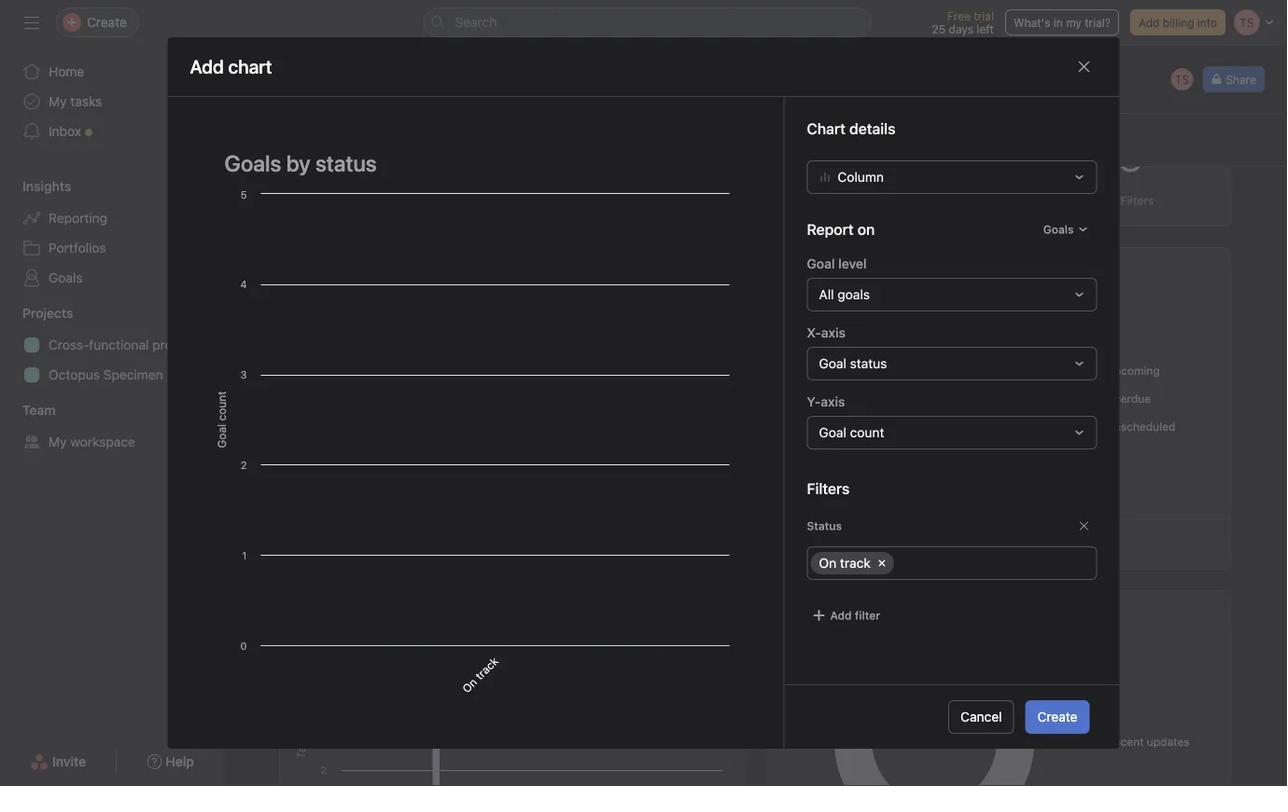 Task type: vqa. For each thing, say whether or not it's contained in the screenshot.


Task type: describe. For each thing, give the bounding box(es) containing it.
what's
[[1014, 16, 1051, 29]]

add for add billing info
[[1139, 16, 1160, 29]]

no filters button
[[1083, 191, 1159, 210]]

25
[[932, 22, 946, 35]]

x-
[[807, 325, 821, 341]]

overdue
[[1106, 393, 1151, 406]]

home
[[49, 64, 84, 79]]

goal for goal count
[[819, 425, 847, 440]]

x-axis
[[807, 325, 846, 341]]

first dashboard
[[336, 78, 464, 100]]

what's in my trial?
[[1014, 16, 1111, 29]]

16 button
[[1098, 128, 1144, 181]]

filter
[[810, 538, 838, 551]]

free
[[948, 9, 971, 22]]

hide sidebar image
[[24, 15, 39, 30]]

1 vertical spatial workspace
[[914, 538, 973, 551]]

upcoming
[[1106, 365, 1160, 378]]

recent
[[1110, 736, 1144, 749]]

show options image
[[473, 82, 488, 97]]

on track inside cell
[[819, 556, 871, 571]]

plan
[[198, 337, 224, 353]]

all
[[819, 287, 834, 302]]

invite
[[52, 755, 86, 770]]

insights button
[[0, 177, 71, 196]]

workspace inside 'link'
[[70, 435, 135, 450]]

goals link
[[11, 263, 213, 293]]

y-
[[807, 394, 821, 410]]

share
[[1226, 73, 1257, 86]]

project status
[[852, 605, 937, 621]]

goal level
[[807, 256, 867, 271]]

count
[[850, 425, 884, 440]]

my up on track row
[[895, 538, 911, 551]]

tasks for tasks in my workspace
[[849, 538, 879, 551]]

on inside on track
[[460, 676, 480, 696]]

octopus specimen inside projects element
[[49, 367, 163, 383]]

column
[[838, 169, 884, 185]]

all goals button
[[807, 278, 1097, 312]]

projects for projects by project status
[[779, 605, 830, 621]]

no recent updates
[[1092, 736, 1190, 749]]

reporting link
[[11, 204, 213, 233]]

projects element
[[0, 297, 224, 394]]

my workspace
[[49, 435, 135, 450]]

tasks by completion status this month
[[779, 262, 1016, 277]]

status
[[807, 520, 842, 533]]

on inside cell
[[819, 556, 837, 571]]

my for my first dashboard
[[306, 78, 332, 100]]

share button
[[1203, 66, 1265, 92]]

project
[[152, 337, 195, 353]]

info
[[1198, 16, 1217, 29]]

cancel
[[961, 710, 1002, 725]]

chart details
[[807, 120, 896, 138]]

column button
[[807, 160, 1097, 194]]

1 vertical spatial filters
[[807, 480, 850, 498]]

add billing info
[[1139, 16, 1217, 29]]

close image
[[1077, 59, 1092, 74]]

team button
[[0, 401, 56, 420]]

add filter button
[[807, 603, 885, 629]]

my workspace link
[[11, 428, 213, 457]]

portfolios
[[49, 240, 106, 256]]

inbox link
[[11, 117, 213, 147]]

projects for projects
[[22, 306, 73, 321]]

my tasks link
[[11, 87, 213, 117]]

portfolios link
[[11, 233, 213, 263]]

inbox
[[49, 124, 81, 139]]

my
[[1066, 16, 1082, 29]]

my for my tasks
[[49, 94, 67, 109]]

create button
[[1026, 701, 1090, 735]]

insights element
[[0, 170, 224, 297]]

add billing info button
[[1130, 9, 1226, 35]]

home link
[[11, 57, 213, 87]]

in for my
[[882, 538, 892, 551]]

1 vertical spatial on track
[[460, 655, 501, 696]]

report on
[[807, 221, 875, 238]]

billing
[[1163, 16, 1194, 29]]

specimen inside octopus specimen
[[618, 427, 664, 473]]

goal count button
[[807, 416, 1097, 450]]

add filter
[[830, 609, 880, 622]]

trial?
[[1085, 16, 1111, 29]]

days
[[949, 22, 974, 35]]

report image
[[258, 68, 280, 91]]

no for no filters
[[1102, 194, 1118, 207]]

specimen inside projects element
[[103, 367, 163, 383]]

Goals by status text field
[[212, 142, 739, 185]]

unscheduled
[[1106, 421, 1176, 434]]

octopus inside octopus specimen
[[584, 466, 625, 507]]

what's in my trial? button
[[1005, 9, 1119, 35]]

1 horizontal spatial octopus specimen
[[584, 427, 664, 507]]

teams element
[[0, 394, 224, 461]]

on track row
[[811, 552, 1094, 580]]

1 button
[[868, 128, 887, 181]]



Task type: locate. For each thing, give the bounding box(es) containing it.
by
[[817, 262, 832, 277], [833, 605, 848, 621]]

on track cell
[[811, 552, 894, 575]]

goals inside dropdown button
[[1043, 223, 1074, 236]]

my inside global element
[[49, 94, 67, 109]]

0 horizontal spatial projects
[[22, 306, 73, 321]]

1 horizontal spatial by
[[833, 605, 848, 621]]

projects button
[[0, 304, 73, 323]]

1 horizontal spatial on track
[[819, 556, 871, 571]]

1 left filter
[[801, 538, 807, 551]]

free trial 25 days left
[[932, 9, 994, 35]]

1 horizontal spatial status
[[908, 262, 947, 277]]

in inside button
[[1054, 16, 1063, 29]]

add chart
[[190, 55, 272, 77]]

my inside 'link'
[[49, 435, 67, 450]]

0 horizontal spatial tasks
[[779, 262, 814, 277]]

0 vertical spatial on track
[[819, 556, 871, 571]]

0 horizontal spatial octopus specimen
[[49, 367, 163, 383]]

1 horizontal spatial projects
[[779, 605, 830, 621]]

axis
[[821, 325, 846, 341], [821, 394, 845, 410]]

reporting
[[49, 211, 107, 226]]

1 vertical spatial octopus specimen
[[584, 427, 664, 507]]

1 for 1 filter
[[801, 538, 807, 551]]

in up on track cell
[[882, 538, 892, 551]]

my for my workspace
[[49, 435, 67, 450]]

0 vertical spatial projects
[[22, 306, 73, 321]]

track inside cell
[[840, 556, 871, 571]]

1 horizontal spatial in
[[1054, 16, 1063, 29]]

1 horizontal spatial track
[[840, 556, 871, 571]]

1 vertical spatial tasks
[[849, 538, 879, 551]]

my tasks
[[49, 94, 102, 109]]

search list box
[[423, 7, 871, 37]]

cross-
[[49, 337, 89, 353]]

0 vertical spatial workspace
[[70, 435, 135, 450]]

goal down the x-axis
[[819, 356, 847, 371]]

1 horizontal spatial octopus
[[584, 466, 625, 507]]

2 vertical spatial goal
[[819, 425, 847, 440]]

0 vertical spatial 1
[[868, 128, 887, 181]]

0
[[377, 128, 404, 181]]

0 vertical spatial specimen
[[103, 367, 163, 383]]

on track
[[819, 556, 871, 571], [460, 655, 501, 696]]

y-axis
[[807, 394, 845, 410]]

0 horizontal spatial specimen
[[103, 367, 163, 383]]

0 horizontal spatial octopus
[[49, 367, 100, 383]]

team
[[22, 403, 56, 418]]

my down team
[[49, 435, 67, 450]]

tasks left the level
[[779, 262, 814, 277]]

by for tasks
[[817, 262, 832, 277]]

by up all
[[817, 262, 832, 277]]

my right report icon on the left of the page
[[306, 78, 332, 100]]

0 vertical spatial by
[[817, 262, 832, 277]]

axis up the goal count
[[821, 394, 845, 410]]

add for add filter
[[830, 609, 852, 622]]

left
[[977, 22, 994, 35]]

projects
[[22, 306, 73, 321], [779, 605, 830, 621]]

1 horizontal spatial on
[[819, 556, 837, 571]]

goals inside insights element
[[49, 270, 83, 286]]

1 vertical spatial goal
[[819, 356, 847, 371]]

goal for goal level
[[807, 256, 835, 271]]

in left my
[[1054, 16, 1063, 29]]

goals button
[[1035, 216, 1097, 243]]

add left filter
[[830, 609, 852, 622]]

all goals
[[819, 287, 870, 302]]

0 horizontal spatial track
[[473, 655, 501, 683]]

no for no recent updates
[[1092, 736, 1107, 749]]

0 vertical spatial track
[[840, 556, 871, 571]]

add left billing
[[1139, 16, 1160, 29]]

0 vertical spatial no
[[1102, 194, 1118, 207]]

0 vertical spatial in
[[1054, 16, 1063, 29]]

1 vertical spatial in
[[882, 538, 892, 551]]

1 vertical spatial status
[[850, 356, 887, 371]]

0 vertical spatial octopus specimen
[[49, 367, 163, 383]]

0 horizontal spatial by
[[817, 262, 832, 277]]

tasks
[[70, 94, 102, 109]]

workspace up on track row
[[914, 538, 973, 551]]

1 horizontal spatial goals
[[1043, 223, 1074, 236]]

0 horizontal spatial status
[[850, 356, 887, 371]]

0 horizontal spatial 1
[[801, 538, 807, 551]]

ts button
[[1169, 66, 1195, 92]]

0 vertical spatial filters
[[1121, 194, 1154, 207]]

no down 16
[[1102, 194, 1118, 207]]

projects by project status
[[779, 605, 937, 621]]

no
[[1102, 194, 1118, 207], [1092, 736, 1107, 749]]

my first dashboard
[[306, 78, 464, 100]]

0 horizontal spatial on track
[[460, 655, 501, 696]]

1 vertical spatial octopus
[[584, 466, 625, 507]]

1 axis from the top
[[821, 325, 846, 341]]

goal status
[[819, 356, 887, 371]]

0 vertical spatial octopus
[[49, 367, 100, 383]]

0 button
[[377, 128, 404, 181]]

1 vertical spatial by
[[833, 605, 848, 621]]

1 horizontal spatial 1
[[868, 128, 887, 181]]

tasks in my workspace
[[849, 538, 973, 551]]

add to starred image
[[499, 82, 514, 97]]

0 horizontal spatial in
[[882, 538, 892, 551]]

octopus specimen link
[[11, 360, 213, 390]]

goal up all
[[807, 256, 835, 271]]

0 vertical spatial axis
[[821, 325, 846, 341]]

updates
[[1147, 736, 1190, 749]]

0 vertical spatial goals
[[1043, 223, 1074, 236]]

status inside goal status dropdown button
[[850, 356, 887, 371]]

1 horizontal spatial specimen
[[618, 427, 664, 473]]

track
[[840, 556, 871, 571], [473, 655, 501, 683]]

1 up the report on
[[868, 128, 887, 181]]

goal status button
[[807, 347, 1097, 381]]

0 horizontal spatial workspace
[[70, 435, 135, 450]]

no left recent
[[1092, 736, 1107, 749]]

status
[[908, 262, 947, 277], [850, 356, 887, 371]]

1 vertical spatial no
[[1092, 736, 1107, 749]]

in for my
[[1054, 16, 1063, 29]]

goals
[[838, 287, 870, 302]]

1 vertical spatial specimen
[[618, 427, 664, 473]]

a button to remove the filter image
[[1079, 521, 1090, 532]]

1 horizontal spatial filters
[[1121, 194, 1154, 207]]

1 for 1
[[868, 128, 887, 181]]

search
[[455, 14, 497, 30]]

on
[[819, 556, 837, 571], [460, 676, 480, 696]]

goal count
[[819, 425, 884, 440]]

insights
[[22, 179, 71, 194]]

my left the tasks
[[49, 94, 67, 109]]

by left filter
[[833, 605, 848, 621]]

1 vertical spatial goals
[[49, 270, 83, 286]]

projects up cross-
[[22, 306, 73, 321]]

tasks
[[779, 262, 814, 277], [849, 538, 879, 551]]

tasks up on track cell
[[849, 538, 879, 551]]

by for projects
[[833, 605, 848, 621]]

1 horizontal spatial workspace
[[914, 538, 973, 551]]

invite button
[[18, 746, 98, 779]]

1 horizontal spatial tasks
[[849, 538, 879, 551]]

goal down y-axis on the right bottom of page
[[819, 425, 847, 440]]

1 filter
[[801, 538, 838, 551]]

1 vertical spatial projects
[[779, 605, 830, 621]]

0 vertical spatial add
[[1139, 16, 1160, 29]]

add inside 'dropdown button'
[[830, 609, 852, 622]]

ts
[[1175, 73, 1189, 86]]

cross-functional project plan link
[[11, 330, 224, 360]]

0 horizontal spatial filters
[[807, 480, 850, 498]]

0 horizontal spatial goals
[[49, 270, 83, 286]]

filters down 16
[[1121, 194, 1154, 207]]

filters up status
[[807, 480, 850, 498]]

trial
[[974, 9, 994, 22]]

0 vertical spatial status
[[908, 262, 947, 277]]

workspace down octopus specimen link
[[70, 435, 135, 450]]

my
[[306, 78, 332, 100], [49, 94, 67, 109], [49, 435, 67, 450], [895, 538, 911, 551]]

axis up goal status
[[821, 325, 846, 341]]

0 horizontal spatial on
[[460, 676, 480, 696]]

functional
[[89, 337, 149, 353]]

add inside button
[[1139, 16, 1160, 29]]

0 vertical spatial on
[[819, 556, 837, 571]]

octopus inside projects element
[[49, 367, 100, 383]]

0 vertical spatial tasks
[[779, 262, 814, 277]]

filters inside button
[[1121, 194, 1154, 207]]

level
[[838, 256, 867, 271]]

create
[[1038, 710, 1078, 725]]

projects left add filter on the right bottom of page
[[779, 605, 830, 621]]

search button
[[423, 7, 871, 37]]

cancel button
[[949, 701, 1014, 735]]

16
[[1098, 128, 1144, 181]]

no inside button
[[1102, 194, 1118, 207]]

completion
[[836, 262, 905, 277]]

2 axis from the top
[[821, 394, 845, 410]]

octopus specimen
[[49, 367, 163, 383], [584, 427, 664, 507]]

1 horizontal spatial add
[[1139, 16, 1160, 29]]

no filters
[[1102, 194, 1154, 207]]

tasks for tasks by completion status this month
[[779, 262, 814, 277]]

1 vertical spatial on
[[460, 676, 480, 696]]

goal for goal status
[[819, 356, 847, 371]]

1 vertical spatial add
[[830, 609, 852, 622]]

filter
[[855, 609, 880, 622]]

goal
[[807, 256, 835, 271], [819, 356, 847, 371], [819, 425, 847, 440]]

axis for x-
[[821, 325, 846, 341]]

global element
[[0, 46, 224, 158]]

projects inside dropdown button
[[22, 306, 73, 321]]

this month
[[950, 262, 1016, 277]]

1 vertical spatial track
[[473, 655, 501, 683]]

1 vertical spatial 1
[[801, 538, 807, 551]]

1 vertical spatial axis
[[821, 394, 845, 410]]

cross-functional project plan
[[49, 337, 224, 353]]

in
[[1054, 16, 1063, 29], [882, 538, 892, 551]]

0 horizontal spatial add
[[830, 609, 852, 622]]

0 vertical spatial goal
[[807, 256, 835, 271]]

add
[[1139, 16, 1160, 29], [830, 609, 852, 622]]

filters
[[1121, 194, 1154, 207], [807, 480, 850, 498]]

axis for y-
[[821, 394, 845, 410]]



